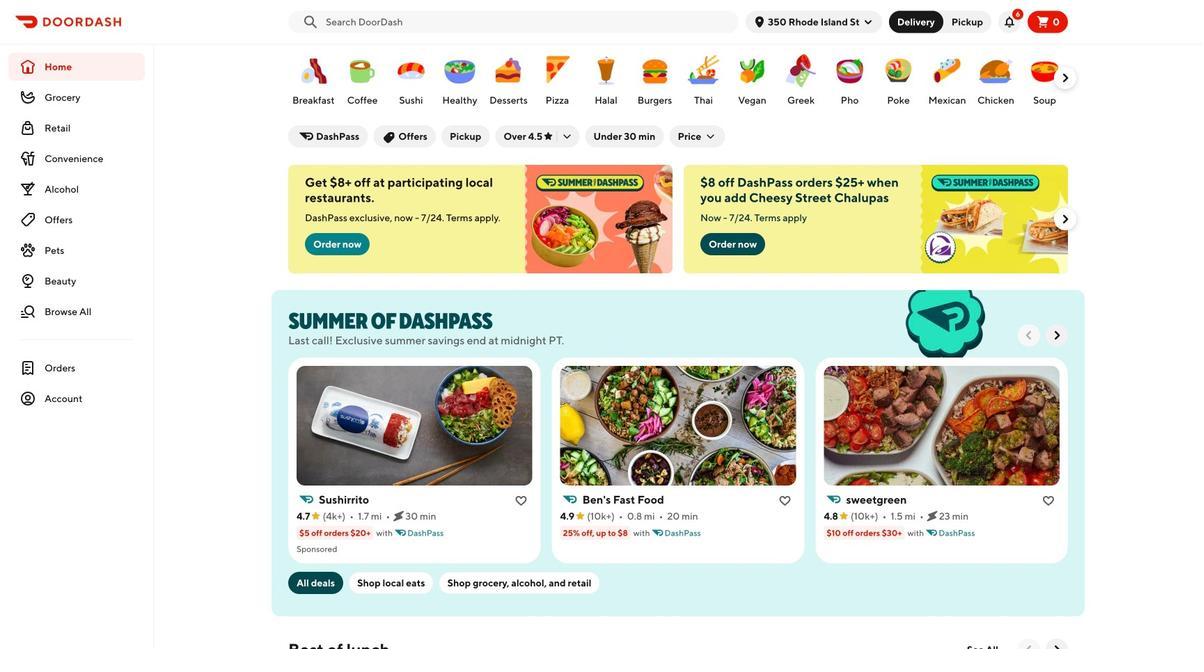 Task type: locate. For each thing, give the bounding box(es) containing it.
1 next button of carousel image from the top
[[1059, 71, 1073, 85]]

1 click to add this store to your saved list image from the left
[[516, 496, 527, 507]]

2 next button of carousel image from the top
[[1059, 212, 1073, 226]]

toggle order method (delivery or pickup) option group
[[889, 11, 992, 33]]

0 vertical spatial next button of carousel image
[[1050, 329, 1064, 343]]

1 next button of carousel image from the top
[[1050, 329, 1064, 343]]

None button
[[889, 11, 944, 33], [932, 11, 992, 33], [889, 11, 944, 33], [932, 11, 992, 33]]

2 next button of carousel image from the top
[[1050, 644, 1064, 650]]

0 vertical spatial next button of carousel image
[[1059, 71, 1073, 85]]

1 vertical spatial next button of carousel image
[[1050, 644, 1064, 650]]

next button of carousel image
[[1050, 329, 1064, 343], [1050, 644, 1064, 650]]

next button of carousel image
[[1059, 71, 1073, 85], [1059, 212, 1073, 226]]

0 horizontal spatial click to add this store to your saved list image
[[516, 496, 527, 507]]

click to add this store to your saved list image
[[516, 496, 527, 507], [1043, 496, 1055, 507]]

next button of carousel image right previous button of carousel icon
[[1050, 329, 1064, 343]]

1 horizontal spatial click to add this store to your saved list image
[[1043, 496, 1055, 507]]

1 vertical spatial next button of carousel image
[[1059, 212, 1073, 226]]

next button of carousel image for previous button of carousel icon
[[1050, 329, 1064, 343]]

next button of carousel image right previous button of carousel image
[[1050, 644, 1064, 650]]



Task type: vqa. For each thing, say whether or not it's contained in the screenshot.
the bottom Next button of carousel image
yes



Task type: describe. For each thing, give the bounding box(es) containing it.
click to add this store to your saved list image
[[780, 496, 791, 507]]

previous button of carousel image
[[1022, 644, 1036, 650]]

2 click to add this store to your saved list image from the left
[[1043, 496, 1055, 507]]

Store search: begin typing to search for stores available on DoorDash text field
[[326, 15, 731, 29]]

next button of carousel image for previous button of carousel image
[[1050, 644, 1064, 650]]

notification bell image
[[1004, 16, 1016, 28]]

previous button of carousel image
[[1022, 329, 1036, 343]]



